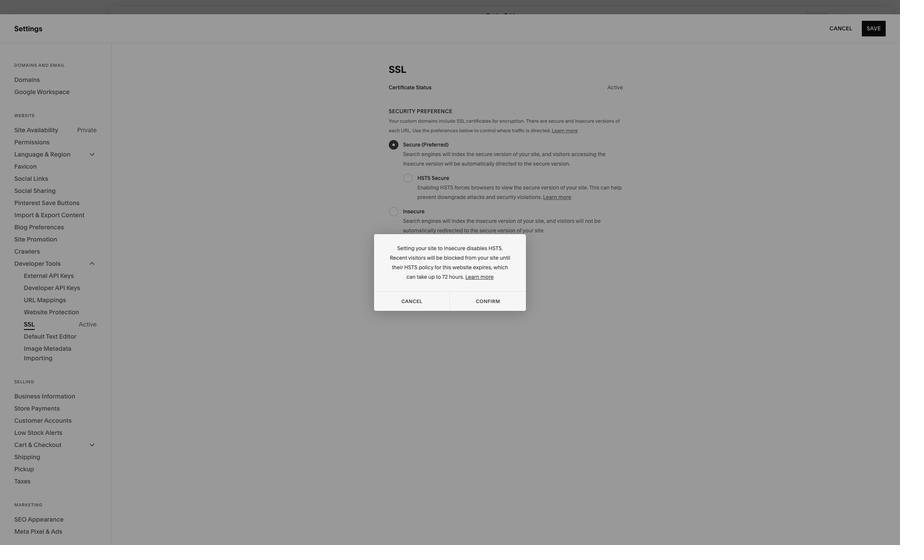 Task type: locate. For each thing, give the bounding box(es) containing it.
site down analytics
[[14, 126, 25, 134]]

more
[[566, 128, 578, 134], [558, 194, 571, 201], [481, 274, 494, 280]]

2 vertical spatial learn more
[[465, 274, 494, 280]]

site down blog
[[14, 236, 25, 243]]

insecure inside the insecure search engines will index the insecure version of your site, and visitors will not be automatically redirected to the secure version of your site.
[[476, 218, 497, 224]]

0 vertical spatial site,
[[531, 151, 541, 158]]

0 vertical spatial website
[[14, 54, 41, 62]]

1 marketing from the top
[[14, 85, 48, 94]]

1 vertical spatial learn
[[543, 194, 557, 201]]

learn up the confirm
[[465, 274, 479, 280]]

customer accounts link
[[14, 415, 97, 427]]

crawlers link
[[14, 246, 97, 258]]

0 horizontal spatial &
[[35, 211, 39, 219]]

2 engines from the top
[[422, 218, 441, 224]]

site promotion link
[[14, 233, 97, 246]]

active down protection
[[79, 321, 97, 329]]

site. left this
[[578, 184, 588, 191]]

learn more right directed.
[[552, 128, 578, 134]]

settings up the domains and email
[[14, 24, 42, 33]]

will
[[442, 151, 450, 158], [445, 161, 453, 167], [442, 218, 450, 224], [576, 218, 584, 224]]

engines
[[422, 151, 441, 158], [422, 218, 441, 224]]

the right accessing
[[598, 151, 606, 158]]

0 horizontal spatial cancel
[[401, 299, 422, 305]]

2 search from the top
[[403, 218, 420, 224]]

learn for are
[[552, 128, 565, 134]]

secure down use
[[403, 141, 421, 148]]

1 vertical spatial site
[[14, 236, 25, 243]]

automatically up browsers
[[462, 161, 495, 167]]

import & export content link
[[14, 209, 97, 221]]

custom
[[400, 118, 417, 124]]

site, down violations.
[[535, 218, 545, 224]]

0 vertical spatial api
[[49, 272, 59, 280]]

your
[[519, 151, 530, 158], [566, 184, 577, 191], [523, 218, 534, 224], [523, 227, 534, 234]]

site, down directed.
[[531, 151, 541, 158]]

1 vertical spatial selling
[[14, 380, 34, 385]]

to inside your custom domains include ssl certificates for encryption. there are secure and insecure versions of each url. use the preferences below to control where traffic is directed.
[[474, 128, 479, 134]]

cancel button
[[830, 21, 853, 36], [374, 292, 450, 311]]

0 horizontal spatial site.
[[535, 227, 545, 234]]

scheduling
[[37, 132, 74, 141]]

0 vertical spatial site.
[[578, 184, 588, 191]]

learn more right violations.
[[543, 194, 571, 201]]

1 horizontal spatial save
[[867, 25, 881, 31]]

visitors inside the search engines will index the secure version of your site, and visitors accessing the insecure version will be automatically directed to the secure version.
[[553, 151, 570, 158]]

social down favicon
[[14, 175, 32, 183]]

automatically down insecure
[[403, 227, 436, 234]]

security
[[497, 194, 516, 201]]

1 horizontal spatial automatically
[[462, 161, 495, 167]]

0 vertical spatial hsts
[[417, 175, 431, 181]]

1 vertical spatial cancel
[[401, 299, 422, 305]]

pixel
[[31, 528, 44, 536]]

tab list
[[807, 12, 847, 26]]

will up the redirected
[[442, 218, 450, 224]]

settings down asset
[[14, 448, 42, 457]]

low
[[14, 429, 26, 437]]

visitors
[[553, 151, 570, 158], [557, 218, 575, 224]]

be right the 'not'
[[594, 218, 601, 224]]

0 horizontal spatial secure
[[403, 141, 421, 148]]

visitors inside the insecure search engines will index the insecure version of your site, and visitors will not be automatically redirected to the secure version of your site.
[[557, 218, 575, 224]]

to right directed
[[518, 161, 523, 167]]

1 vertical spatial active
[[79, 321, 97, 329]]

0 vertical spatial settings
[[14, 24, 42, 33]]

1 horizontal spatial ssl
[[389, 64, 406, 76]]

keys
[[60, 272, 74, 280], [66, 284, 80, 292]]

0 vertical spatial insecure
[[575, 118, 594, 124]]

learn more for secure
[[552, 128, 578, 134]]

1 horizontal spatial &
[[46, 528, 50, 536]]

more up the confirm
[[481, 274, 494, 280]]

0 vertical spatial be
[[454, 161, 460, 167]]

active for certificate status
[[607, 84, 623, 91]]

2 vertical spatial learn
[[465, 274, 479, 280]]

hsts up enabling
[[417, 175, 431, 181]]

version.
[[551, 161, 570, 167]]

1 vertical spatial site,
[[535, 218, 545, 224]]

meta pixel & ads link
[[14, 526, 97, 538]]

engines down insecure
[[422, 218, 441, 224]]

0 horizontal spatial active
[[79, 321, 97, 329]]

learn more up the confirm
[[465, 274, 494, 280]]

traffic
[[512, 128, 525, 134]]

to down certificates
[[474, 128, 479, 134]]

0 horizontal spatial hsts
[[417, 175, 431, 181]]

import
[[14, 211, 34, 219]]

learn right directed.
[[552, 128, 565, 134]]

external api keys developer api keys url mappings website protection
[[24, 272, 80, 316]]

ssl up below
[[457, 118, 465, 124]]

save inside button
[[867, 25, 881, 31]]

visitors up version.
[[553, 151, 570, 158]]

site,
[[531, 151, 541, 158], [535, 218, 545, 224]]

1 horizontal spatial insecure
[[476, 218, 497, 224]]

0 vertical spatial save
[[867, 25, 881, 31]]

2 index from the top
[[452, 218, 465, 224]]

site. down violations.
[[535, 227, 545, 234]]

1 vertical spatial index
[[452, 218, 465, 224]]

and down browsers
[[486, 194, 495, 201]]

search down insecure
[[403, 218, 420, 224]]

secure
[[549, 118, 564, 124], [476, 151, 492, 158], [533, 161, 550, 167], [523, 184, 540, 191], [480, 227, 496, 234]]

0 vertical spatial ssl
[[389, 64, 406, 76]]

content
[[61, 211, 85, 219]]

0 vertical spatial automatically
[[462, 161, 495, 167]]

more down version.
[[558, 194, 571, 201]]

learn more link right directed.
[[552, 128, 578, 134]]

1 vertical spatial keys
[[66, 284, 80, 292]]

keys up developer api keys link
[[60, 272, 74, 280]]

1 vertical spatial be
[[594, 218, 601, 224]]

not
[[585, 218, 593, 224]]

cancel inside modal dialog
[[401, 299, 422, 305]]

ssl up default
[[24, 321, 35, 329]]

domains up 'domains google workspace'
[[14, 63, 37, 68]]

1 vertical spatial settings
[[14, 448, 42, 457]]

api down tools
[[49, 272, 59, 280]]

1 horizontal spatial be
[[594, 218, 601, 224]]

the inside your custom domains include ssl certificates for encryption. there are secure and insecure versions of each url. use the preferences below to control where traffic is directed.
[[422, 128, 430, 134]]

redirected
[[437, 227, 463, 234]]

and right the are
[[565, 118, 574, 124]]

pickup link
[[14, 464, 97, 476]]

1 horizontal spatial site.
[[578, 184, 588, 191]]

learn more link up the confirm
[[465, 274, 494, 280]]

developer api keys link
[[24, 282, 97, 294]]

1 domains from the top
[[14, 63, 37, 68]]

there
[[526, 118, 539, 124]]

active up versions
[[607, 84, 623, 91]]

will left the 'not'
[[576, 218, 584, 224]]

site. inside enabling hsts forces browsers to view the secure version of your site. this can help prevent downgrade attacks and security violations.
[[578, 184, 588, 191]]

selling up business
[[14, 380, 34, 385]]

settings
[[14, 24, 42, 33], [14, 448, 42, 457]]

2 vertical spatial more
[[481, 274, 494, 280]]

insecure search engines will index the insecure version of your site, and visitors will not be automatically redirected to the secure version of your site.
[[403, 208, 601, 234]]

developer down the external
[[24, 284, 54, 292]]

1 vertical spatial more
[[558, 194, 571, 201]]

the right directed
[[524, 161, 532, 167]]

search down secure (preferred)
[[403, 151, 420, 158]]

& left export
[[35, 211, 39, 219]]

0 horizontal spatial save
[[42, 199, 56, 207]]

0 vertical spatial marketing
[[14, 85, 48, 94]]

0 vertical spatial &
[[35, 211, 39, 219]]

2 domains from the top
[[14, 76, 40, 84]]

security preference
[[389, 108, 452, 115]]

site, inside the insecure search engines will index the insecure version of your site, and visitors will not be automatically redirected to the secure version of your site.
[[535, 218, 545, 224]]

2 horizontal spatial ssl
[[457, 118, 465, 124]]

2 settings from the top
[[14, 448, 42, 457]]

api up url mappings link
[[55, 284, 65, 292]]

search inside the insecure search engines will index the insecure version of your site, and visitors will not be automatically redirected to the secure version of your site.
[[403, 218, 420, 224]]

taxes link
[[14, 476, 97, 488]]

1 horizontal spatial hsts
[[440, 184, 453, 191]]

insecure down secure (preferred)
[[403, 161, 424, 167]]

secure left version.
[[533, 161, 550, 167]]

1 vertical spatial secure
[[432, 175, 449, 181]]

acuity scheduling link
[[14, 132, 96, 142]]

secure up violations.
[[523, 184, 540, 191]]

secure down the attacks
[[480, 227, 496, 234]]

secure up enabling
[[432, 175, 449, 181]]

1 vertical spatial &
[[46, 528, 50, 536]]

marketing link
[[14, 85, 96, 95]]

1 vertical spatial site.
[[535, 227, 545, 234]]

violations.
[[517, 194, 542, 201]]

certificate
[[389, 84, 415, 91]]

learn more link inside modal dialog
[[465, 274, 494, 280]]

insecure inside the search engines will index the secure version of your site, and visitors accessing the insecure version will be automatically directed to the secure version.
[[403, 161, 424, 167]]

save inside favicon social links social sharing pinterest save buttons import & export content blog preferences site promotion crawlers
[[42, 199, 56, 207]]

0 vertical spatial learn more link
[[552, 128, 578, 134]]

learn more link right violations.
[[543, 194, 571, 201]]

and inside enabling hsts forces browsers to view the secure version of your site. this can help prevent downgrade attacks and security violations.
[[486, 194, 495, 201]]

version
[[494, 151, 512, 158], [425, 161, 443, 167], [541, 184, 559, 191], [498, 218, 516, 224], [498, 227, 516, 234]]

favicon link
[[14, 161, 97, 173]]

1 vertical spatial search
[[403, 218, 420, 224]]

search
[[403, 151, 420, 158], [403, 218, 420, 224]]

0 vertical spatial engines
[[422, 151, 441, 158]]

1 horizontal spatial active
[[607, 84, 623, 91]]

site inside favicon social links social sharing pinterest save buttons import & export content blog preferences site promotion crawlers
[[14, 236, 25, 243]]

the right 'view'
[[514, 184, 522, 191]]

website up site availability
[[14, 113, 35, 118]]

index up the redirected
[[452, 218, 465, 224]]

visitors left the 'not'
[[557, 218, 575, 224]]

more up accessing
[[566, 128, 578, 134]]

acuity
[[14, 132, 35, 141]]

0 horizontal spatial ssl
[[24, 321, 35, 329]]

and left the 'not'
[[547, 218, 556, 224]]

1 vertical spatial marketing
[[14, 503, 43, 508]]

1 vertical spatial domains
[[14, 76, 40, 84]]

1 vertical spatial learn more link
[[543, 194, 571, 201]]

2 marketing from the top
[[14, 503, 43, 508]]

engines inside the search engines will index the secure version of your site, and visitors accessing the insecure version will be automatically directed to the secure version.
[[422, 151, 441, 158]]

1 horizontal spatial cancel
[[830, 25, 853, 31]]

2 horizontal spatial insecure
[[575, 118, 594, 124]]

0 vertical spatial search
[[403, 151, 420, 158]]

social
[[14, 175, 32, 183], [14, 187, 32, 195]]

2 vertical spatial ssl
[[24, 321, 35, 329]]

is
[[526, 128, 530, 134]]

save
[[867, 25, 881, 31], [42, 199, 56, 207]]

external api keys link
[[24, 270, 97, 282]]

1 vertical spatial social
[[14, 187, 32, 195]]

0 vertical spatial social
[[14, 175, 32, 183]]

0 vertical spatial active
[[607, 84, 623, 91]]

0 vertical spatial learn
[[552, 128, 565, 134]]

to inside the search engines will index the secure version of your site, and visitors accessing the insecure version will be automatically directed to the secure version.
[[518, 161, 523, 167]]

1 vertical spatial cancel button
[[374, 292, 450, 311]]

importing
[[24, 355, 53, 362]]

site. inside the insecure search engines will index the insecure version of your site, and visitors will not be automatically redirected to the secure version of your site.
[[535, 227, 545, 234]]

keys down external api keys link
[[66, 284, 80, 292]]

0 horizontal spatial be
[[454, 161, 460, 167]]

information
[[42, 393, 75, 401]]

learn right violations.
[[543, 194, 557, 201]]

1 vertical spatial website
[[14, 113, 35, 118]]

downgrade
[[438, 194, 466, 201]]

the down below
[[466, 151, 474, 158]]

1 engines from the top
[[422, 151, 441, 158]]

of
[[616, 118, 620, 124], [513, 151, 518, 158], [560, 184, 565, 191], [517, 218, 522, 224], [517, 227, 522, 234]]

1 vertical spatial developer
[[24, 284, 54, 292]]

and left email
[[38, 63, 49, 68]]

secure inside the insecure search engines will index the insecure version of your site, and visitors will not be automatically redirected to the secure version of your site.
[[480, 227, 496, 234]]

0 horizontal spatial automatically
[[403, 227, 436, 234]]

1 vertical spatial engines
[[422, 218, 441, 224]]

attacks
[[467, 194, 485, 201]]

0 vertical spatial visitors
[[553, 151, 570, 158]]

0 vertical spatial site
[[14, 126, 25, 134]]

cancel
[[830, 25, 853, 31], [401, 299, 422, 305]]

0 vertical spatial more
[[566, 128, 578, 134]]

0 vertical spatial developer
[[14, 260, 44, 268]]

index down below
[[452, 151, 465, 158]]

be up forces
[[454, 161, 460, 167]]

1 index from the top
[[452, 151, 465, 158]]

& inside seo appearance meta pixel & ads
[[46, 528, 50, 536]]

sharing
[[33, 187, 56, 195]]

store
[[14, 405, 30, 413]]

1 vertical spatial ssl
[[457, 118, 465, 124]]

domains inside 'domains google workspace'
[[14, 76, 40, 84]]

ssl up certificate
[[389, 64, 406, 76]]

table
[[504, 12, 518, 18]]

0 vertical spatial selling
[[14, 69, 37, 78]]

1 horizontal spatial cancel button
[[830, 21, 853, 36]]

domains link
[[14, 74, 97, 86]]

and up version.
[[542, 151, 552, 158]]

asset library link
[[14, 432, 96, 442]]

your
[[389, 118, 399, 124]]

to left 'view'
[[495, 184, 500, 191]]

& left the ads
[[46, 528, 50, 536]]

developer down crawlers on the left of page
[[14, 260, 44, 268]]

index inside the search engines will index the secure version of your site, and visitors accessing the insecure version will be automatically directed to the secure version.
[[452, 151, 465, 158]]

learn more link for your
[[543, 194, 571, 201]]

2 vertical spatial website
[[24, 309, 48, 316]]

insecure
[[575, 118, 594, 124], [403, 161, 424, 167], [476, 218, 497, 224]]

directed
[[496, 161, 517, 167]]

tools
[[45, 260, 61, 268]]

0 vertical spatial secure
[[403, 141, 421, 148]]

1 horizontal spatial secure
[[432, 175, 449, 181]]

1 vertical spatial visitors
[[557, 218, 575, 224]]

preferences
[[29, 224, 64, 231]]

1 search from the top
[[403, 151, 420, 158]]

certificate status
[[389, 84, 432, 91]]

1 vertical spatial api
[[55, 284, 65, 292]]

learn for of
[[543, 194, 557, 201]]

2 vertical spatial insecure
[[476, 218, 497, 224]]

insecure left versions
[[575, 118, 594, 124]]

learn more link
[[552, 128, 578, 134], [543, 194, 571, 201], [465, 274, 494, 280]]

to
[[474, 128, 479, 134], [518, 161, 523, 167], [495, 184, 500, 191], [464, 227, 469, 234]]

1 vertical spatial hsts
[[440, 184, 453, 191]]

hsts secure
[[417, 175, 449, 181]]

2 site from the top
[[14, 236, 25, 243]]

image metadata importing link
[[24, 343, 97, 365]]

secure right the are
[[549, 118, 564, 124]]

status
[[416, 84, 432, 91]]

secure inside your custom domains include ssl certificates for encryption. there are secure and insecure versions of each url. use the preferences below to control where traffic is directed.
[[549, 118, 564, 124]]

website down url
[[24, 309, 48, 316]]

enabling
[[417, 184, 439, 191]]

social up pinterest
[[14, 187, 32, 195]]

1 settings from the top
[[14, 24, 42, 33]]

url mappings link
[[24, 294, 97, 306]]

be
[[454, 161, 460, 167], [594, 218, 601, 224]]

website up the domains and email
[[14, 54, 41, 62]]

insecure down the attacks
[[476, 218, 497, 224]]

2 vertical spatial learn more link
[[465, 274, 494, 280]]

1 vertical spatial automatically
[[403, 227, 436, 234]]

0 horizontal spatial insecure
[[403, 161, 424, 167]]

ssl inside your custom domains include ssl certificates for encryption. there are secure and insecure versions of each url. use the preferences below to control where traffic is directed.
[[457, 118, 465, 124]]

for
[[492, 118, 498, 124]]

0 vertical spatial learn more
[[552, 128, 578, 134]]

1 vertical spatial insecure
[[403, 161, 424, 167]]

engines down (preferred)
[[422, 151, 441, 158]]

workspace
[[37, 88, 70, 96]]

hsts up downgrade at top
[[440, 184, 453, 191]]

business information link
[[14, 391, 97, 403]]

url
[[24, 296, 36, 304]]

secure
[[403, 141, 421, 148], [432, 175, 449, 181]]

automatically inside the search engines will index the secure version of your site, and visitors accessing the insecure version will be automatically directed to the secure version.
[[462, 161, 495, 167]]

accounts
[[44, 417, 72, 425]]

to right the redirected
[[464, 227, 469, 234]]

selling down the domains and email
[[14, 69, 37, 78]]

1 vertical spatial learn more
[[543, 194, 571, 201]]

0 vertical spatial index
[[452, 151, 465, 158]]

the right use
[[422, 128, 430, 134]]

domains up 'google'
[[14, 76, 40, 84]]

domains google workspace
[[14, 76, 70, 96]]

learn more
[[552, 128, 578, 134], [543, 194, 571, 201], [465, 274, 494, 280]]

1 vertical spatial save
[[42, 199, 56, 207]]

0 vertical spatial domains
[[14, 63, 37, 68]]



Task type: describe. For each thing, give the bounding box(es) containing it.
index inside the insecure search engines will index the insecure version of your site, and visitors will not be automatically redirected to the secure version of your site.
[[452, 218, 465, 224]]

0 horizontal spatial cancel button
[[374, 292, 450, 311]]

simonjacob477@gmail.com button
[[13, 491, 102, 507]]

customer
[[14, 417, 43, 425]]

stock
[[28, 429, 44, 437]]

domains and email
[[14, 63, 65, 68]]

secure (preferred)
[[403, 141, 449, 148]]

website link
[[14, 53, 96, 64]]

2 selling from the top
[[14, 380, 34, 385]]

taxes
[[14, 478, 31, 486]]

your inside the search engines will index the secure version of your site, and visitors accessing the insecure version will be automatically directed to the secure version.
[[519, 151, 530, 158]]

prevent
[[417, 194, 436, 201]]

& inside favicon social links social sharing pinterest save buttons import & export content blog preferences site promotion crawlers
[[35, 211, 39, 219]]

private
[[77, 126, 97, 134]]

modal dialog
[[374, 234, 526, 311]]

can
[[601, 184, 610, 191]]

confirm button
[[450, 292, 526, 311]]

search inside the search engines will index the secure version of your site, and visitors accessing the insecure version will be automatically directed to the secure version.
[[403, 151, 420, 158]]

automatically inside the insecure search engines will index the insecure version of your site, and visitors will not be automatically redirected to the secure version of your site.
[[403, 227, 436, 234]]

of inside the search engines will index the secure version of your site, and visitors accessing the insecure version will be automatically directed to the secure version.
[[513, 151, 518, 158]]

social links link
[[14, 173, 97, 185]]

more inside modal dialog
[[481, 274, 494, 280]]

site, inside the search engines will index the secure version of your site, and visitors accessing the insecure version will be automatically directed to the secure version.
[[531, 151, 541, 158]]

more for your
[[558, 194, 571, 201]]

1 social from the top
[[14, 175, 32, 183]]

browsers
[[471, 184, 494, 191]]

each
[[389, 128, 400, 134]]

active for ssl
[[79, 321, 97, 329]]

secure inside enabling hsts forces browsers to view the secure version of your site. this can help prevent downgrade attacks and security violations.
[[523, 184, 540, 191]]

learn more link for secure
[[552, 128, 578, 134]]

favicon
[[14, 163, 37, 171]]

and inside the insecure search engines will index the insecure version of your site, and visitors will not be automatically redirected to the secure version of your site.
[[547, 218, 556, 224]]

edit button
[[115, 11, 139, 27]]

store payments link
[[14, 403, 97, 415]]

domains for google
[[14, 76, 40, 84]]

permissions
[[14, 138, 50, 146]]

2 social from the top
[[14, 187, 32, 195]]

version inside enabling hsts forces browsers to view the secure version of your site. this can help prevent downgrade attacks and security violations.
[[541, 184, 559, 191]]

your inside enabling hsts forces browsers to view the secure version of your site. this can help prevent downgrade attacks and security violations.
[[566, 184, 577, 191]]

insecure
[[403, 208, 425, 215]]

protection
[[49, 309, 79, 316]]

your custom domains include ssl certificates for encryption. there are secure and insecure versions of each url. use the preferences below to control where traffic is directed.
[[389, 118, 620, 134]]

be inside the insecure search engines will index the insecure version of your site, and visitors will not be automatically redirected to the secure version of your site.
[[594, 218, 601, 224]]

library
[[35, 432, 58, 441]]

asset library
[[14, 432, 58, 441]]

of inside your custom domains include ssl certificates for encryption. there are secure and insecure versions of each url. use the preferences below to control where traffic is directed.
[[616, 118, 620, 124]]

developer tools button
[[14, 258, 97, 270]]

help link
[[14, 463, 30, 473]]

secure down control
[[476, 151, 492, 158]]

include
[[439, 118, 456, 124]]

permissions link
[[14, 136, 97, 148]]

certificates
[[466, 118, 491, 124]]

control
[[480, 128, 496, 134]]

appearance
[[28, 516, 64, 524]]

links
[[33, 175, 48, 183]]

engines inside the insecure search engines will index the insecure version of your site, and visitors will not be automatically redirected to the secure version of your site.
[[422, 218, 441, 224]]

developer inside developer tools dropdown button
[[14, 260, 44, 268]]

business information store payments customer accounts low stock alerts
[[14, 393, 75, 437]]

selling link
[[14, 69, 96, 79]]

low stock alerts link
[[14, 427, 97, 439]]

versions
[[595, 118, 614, 124]]

help
[[611, 184, 622, 191]]

save button
[[862, 21, 886, 36]]

asset
[[14, 432, 33, 441]]

confirm
[[476, 299, 500, 305]]

acuity scheduling
[[14, 132, 74, 141]]

and inside the search engines will index the secure version of your site, and visitors accessing the insecure version will be automatically directed to the secure version.
[[542, 151, 552, 158]]

0 vertical spatial cancel button
[[830, 21, 853, 36]]

business
[[14, 393, 40, 401]]

pickup
[[14, 466, 34, 474]]

learn more inside modal dialog
[[465, 274, 494, 280]]

analytics link
[[14, 116, 96, 126]]

will up hsts secure
[[445, 161, 453, 167]]

export
[[41, 211, 60, 219]]

promotion
[[27, 236, 57, 243]]

will down (preferred)
[[442, 151, 450, 158]]

site availability
[[14, 126, 58, 134]]

learn inside modal dialog
[[465, 274, 479, 280]]

help
[[14, 464, 30, 472]]

0 vertical spatial keys
[[60, 272, 74, 280]]

accessing
[[571, 151, 596, 158]]

search engines will index the secure version of your site, and visitors accessing the insecure version will be automatically directed to the secure version.
[[403, 151, 606, 167]]

1 site from the top
[[14, 126, 25, 134]]

encryption.
[[500, 118, 525, 124]]

0 vertical spatial cancel
[[830, 25, 853, 31]]

blog
[[14, 224, 28, 231]]

developer inside "external api keys developer api keys url mappings website protection"
[[24, 284, 54, 292]]

google workspace link
[[14, 86, 97, 98]]

the down the attacks
[[466, 218, 474, 224]]

payments
[[31, 405, 60, 413]]

shipping link
[[14, 451, 97, 464]]

of inside enabling hsts forces browsers to view the secure version of your site. this can help prevent downgrade attacks and security violations.
[[560, 184, 565, 191]]

website protection link
[[24, 306, 97, 319]]

default text editor link
[[24, 331, 97, 343]]

security
[[389, 108, 415, 115]]

seo appearance link
[[14, 514, 97, 526]]

this
[[589, 184, 599, 191]]

forces
[[455, 184, 470, 191]]

editor
[[59, 333, 76, 341]]

blog preferences link
[[14, 221, 97, 233]]

analytics
[[14, 116, 45, 125]]

edit
[[121, 15, 133, 22]]

enabling hsts forces browsers to view the secure version of your site. this can help prevent downgrade attacks and security violations.
[[417, 184, 622, 201]]

be inside the search engines will index the secure version of your site, and visitors accessing the insecure version will be automatically directed to the secure version.
[[454, 161, 460, 167]]

the inside enabling hsts forces browsers to view the secure version of your site. this can help prevent downgrade attacks and security violations.
[[514, 184, 522, 191]]

directed.
[[531, 128, 551, 134]]

and inside your custom domains include ssl certificates for encryption. there are secure and insecure versions of each url. use the preferences below to control where traffic is directed.
[[565, 118, 574, 124]]

more for secure
[[566, 128, 578, 134]]

to inside enabling hsts forces browsers to view the secure version of your site. this can help prevent downgrade attacks and security violations.
[[495, 184, 500, 191]]

meta
[[14, 528, 29, 536]]

book a table
[[487, 12, 518, 18]]

metadata
[[44, 345, 71, 353]]

1 selling from the top
[[14, 69, 37, 78]]

pinterest
[[14, 199, 40, 207]]

hsts inside enabling hsts forces browsers to view the secure version of your site. this can help prevent downgrade attacks and security violations.
[[440, 184, 453, 191]]

availability
[[27, 126, 58, 134]]

simonjacob477@gmail.com
[[35, 499, 102, 506]]

book
[[487, 12, 499, 18]]

learn more for your
[[543, 194, 571, 201]]

favicon social links social sharing pinterest save buttons import & export content blog preferences site promotion crawlers
[[14, 163, 85, 256]]

insecure inside your custom domains include ssl certificates for encryption. there are secure and insecure versions of each url. use the preferences below to control where traffic is directed.
[[575, 118, 594, 124]]

domains for and
[[14, 63, 37, 68]]

crawlers
[[14, 248, 40, 256]]

to inside the insecure search engines will index the insecure version of your site, and visitors will not be automatically redirected to the secure version of your site.
[[464, 227, 469, 234]]

the right the redirected
[[470, 227, 478, 234]]

social sharing link
[[14, 185, 97, 197]]

website inside "external api keys developer api keys url mappings website protection"
[[24, 309, 48, 316]]



Task type: vqa. For each thing, say whether or not it's contained in the screenshot.
Subscribe on the bottom of the page
no



